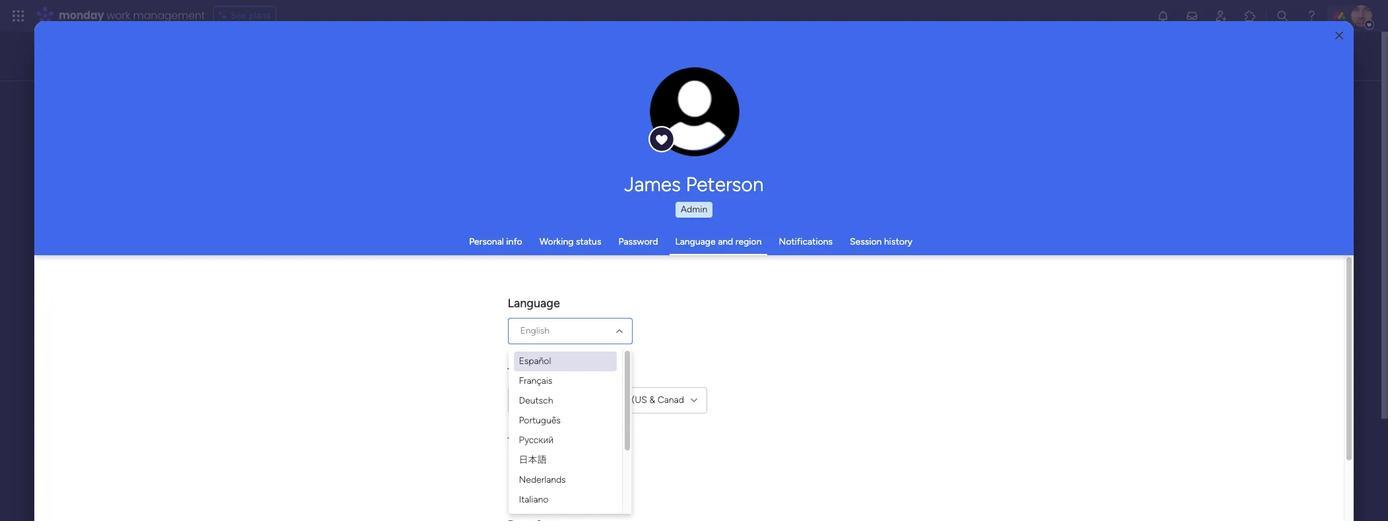 Task type: vqa. For each thing, say whether or not it's contained in the screenshot.
the middle Item
no



Task type: describe. For each thing, give the bounding box(es) containing it.
language for language and region
[[675, 236, 716, 247]]

status
[[576, 236, 601, 247]]

0 vertical spatial time
[[610, 395, 629, 406]]

management for marketing
[[328, 263, 383, 274]]

project planning
[[645, 399, 732, 413]]

language and region
[[675, 236, 762, 247]]

and
[[718, 236, 733, 247]]

change
[[666, 119, 696, 129]]

planning
[[686, 399, 732, 413]]

change profile picture
[[666, 119, 722, 140]]

work for trading card game
[[102, 263, 122, 274]]

quick search results list box
[[69, 123, 1099, 298]]

session
[[850, 236, 882, 247]]

workspace for marketing plan
[[415, 263, 460, 274]]

info
[[506, 236, 522, 247]]

español
[[519, 356, 551, 367]]

central
[[577, 395, 607, 406]]

personal info link
[[469, 236, 522, 247]]

06:00)
[[547, 395, 575, 406]]

canada)
[[658, 395, 692, 406]]

(gmt-
[[520, 395, 547, 406]]

italiano
[[519, 494, 548, 505]]

english
[[520, 325, 550, 336]]

card
[[144, 241, 167, 254]]

password link
[[618, 236, 658, 247]]

日本語
[[519, 455, 547, 466]]

add to favorites image for trading card game
[[245, 241, 258, 254]]

português
[[519, 415, 561, 426]]

12
[[527, 458, 537, 470]]

marketing plan
[[309, 241, 381, 254]]

timezone
[[508, 365, 560, 380]]

&
[[649, 395, 655, 406]]

game
[[170, 241, 198, 254]]

format
[[537, 435, 573, 449]]

plan
[[361, 241, 381, 254]]

> for trading card game
[[181, 263, 186, 274]]

public board image
[[290, 241, 304, 255]]

personal info
[[469, 236, 522, 247]]

picture
[[681, 130, 708, 140]]

close image
[[1335, 31, 1343, 41]]

james peterson button
[[513, 173, 875, 197]]

français
[[519, 375, 552, 387]]

see
[[231, 10, 246, 21]]

time format
[[508, 435, 573, 449]]

james peterson
[[624, 173, 764, 197]]

language and region link
[[675, 236, 762, 247]]

management for trading
[[124, 263, 178, 274]]

select product image
[[12, 9, 25, 22]]

james
[[624, 173, 681, 197]]

region
[[735, 236, 762, 247]]

profile
[[698, 119, 722, 129]]

peterson
[[686, 173, 764, 197]]

search everything image
[[1276, 9, 1289, 22]]

hours for 24 hours
[[542, 478, 568, 490]]

work for marketing plan
[[306, 263, 326, 274]]

marketing
[[309, 241, 358, 254]]

james peterson image
[[1351, 5, 1372, 26]]



Task type: locate. For each thing, give the bounding box(es) containing it.
12 hours
[[527, 458, 566, 470]]

24 hours button
[[527, 477, 595, 491]]

working status link
[[539, 236, 601, 247]]

1 horizontal spatial workspace
[[415, 263, 460, 274]]

public board image
[[85, 241, 100, 255]]

p
[[616, 404, 625, 423]]

work right component icon
[[102, 263, 122, 274]]

2 add to favorites image from the left
[[449, 241, 462, 254]]

main
[[189, 263, 209, 274], [393, 263, 413, 274]]

1 vertical spatial hours
[[542, 478, 568, 490]]

1 horizontal spatial add to favorites image
[[449, 241, 462, 254]]

work management > main workspace down game
[[102, 263, 255, 274]]

language up english
[[508, 296, 560, 311]]

2 main from the left
[[393, 263, 413, 274]]

hours for 12 hours
[[539, 458, 566, 470]]

deutsch
[[519, 395, 553, 406]]

0 horizontal spatial >
[[181, 263, 186, 274]]

>
[[181, 263, 186, 274], [385, 263, 391, 274]]

1 work management > main workspace from the left
[[102, 263, 255, 274]]

work right component image
[[306, 263, 326, 274]]

component image
[[85, 262, 97, 273]]

1 main from the left
[[189, 263, 209, 274]]

workspace image
[[604, 398, 636, 430]]

1 add to favorites image from the left
[[245, 241, 258, 254]]

1 horizontal spatial time
[[610, 395, 629, 406]]

apps image
[[1244, 9, 1257, 22]]

work right monday
[[107, 8, 130, 23]]

(gmt-06:00) central time (us & canada)
[[520, 395, 692, 406]]

james peterson dialog
[[34, 21, 1354, 521]]

work management > main workspace for card
[[102, 263, 255, 274]]

12 hours button
[[527, 457, 612, 471]]

change profile picture button
[[649, 67, 739, 157]]

trading
[[104, 241, 141, 254]]

language
[[675, 236, 716, 247], [508, 296, 560, 311]]

0 horizontal spatial workspace
[[211, 263, 255, 274]]

session history link
[[850, 236, 912, 247]]

time left (us
[[610, 395, 629, 406]]

time
[[610, 395, 629, 406], [508, 435, 534, 449]]

0 horizontal spatial add to favorites image
[[245, 241, 258, 254]]

main for trading card game
[[189, 263, 209, 274]]

work management > main workspace down plan
[[306, 263, 460, 274]]

add to favorites image for marketing plan
[[449, 241, 462, 254]]

language left the and
[[675, 236, 716, 247]]

management
[[133, 8, 205, 23], [124, 263, 178, 274], [328, 263, 383, 274]]

0 vertical spatial hours
[[539, 458, 566, 470]]

nederlands
[[519, 474, 566, 486]]

2 workspace from the left
[[415, 263, 460, 274]]

(us
[[632, 395, 647, 406]]

hours
[[539, 458, 566, 470], [542, 478, 568, 490]]

main for marketing plan
[[393, 263, 413, 274]]

personal
[[469, 236, 504, 247]]

workspace for trading card game
[[211, 263, 255, 274]]

русский
[[519, 435, 554, 446]]

1 horizontal spatial work management > main workspace
[[306, 263, 460, 274]]

hours up nederlands
[[539, 458, 566, 470]]

time up 日本語
[[508, 435, 534, 449]]

notifications
[[779, 236, 833, 247]]

0 horizontal spatial time
[[508, 435, 534, 449]]

add to favorites image left personal
[[449, 241, 462, 254]]

1 workspace from the left
[[211, 263, 255, 274]]

1 horizontal spatial >
[[385, 263, 391, 274]]

plans
[[249, 10, 271, 21]]

0 horizontal spatial main
[[189, 263, 209, 274]]

invite members image
[[1215, 9, 1228, 22]]

1 horizontal spatial language
[[675, 236, 716, 247]]

see plans button
[[213, 6, 277, 26]]

notifications link
[[779, 236, 833, 247]]

inbox image
[[1186, 9, 1199, 22]]

work
[[107, 8, 130, 23], [102, 263, 122, 274], [306, 263, 326, 274]]

working
[[539, 236, 574, 247]]

1 > from the left
[[181, 263, 186, 274]]

0 horizontal spatial work management > main workspace
[[102, 263, 255, 274]]

hours right "24"
[[542, 478, 568, 490]]

1 horizontal spatial main
[[393, 263, 413, 274]]

add to favorites image left public board icon
[[245, 241, 258, 254]]

project
[[645, 399, 684, 413]]

help image
[[1305, 9, 1318, 22]]

add to favorites image
[[245, 241, 258, 254], [449, 241, 462, 254]]

2 work management > main workspace from the left
[[306, 263, 460, 274]]

24
[[527, 478, 539, 490]]

24 hours
[[527, 478, 568, 490]]

work management > main workspace for plan
[[306, 263, 460, 274]]

monday
[[59, 8, 104, 23]]

monday work management
[[59, 8, 205, 23]]

1 vertical spatial language
[[508, 296, 560, 311]]

trading card game
[[104, 241, 198, 254]]

component image
[[290, 262, 301, 273]]

0 vertical spatial language
[[675, 236, 716, 247]]

admin
[[681, 204, 707, 215]]

> for marketing plan
[[385, 263, 391, 274]]

see plans
[[231, 10, 271, 21]]

history
[[884, 236, 912, 247]]

working status
[[539, 236, 601, 247]]

workspace
[[211, 263, 255, 274], [415, 263, 460, 274]]

session history
[[850, 236, 912, 247]]

1 vertical spatial time
[[508, 435, 534, 449]]

password
[[618, 236, 658, 247]]

0 horizontal spatial language
[[508, 296, 560, 311]]

work management > main workspace
[[102, 263, 255, 274], [306, 263, 460, 274]]

notifications image
[[1156, 9, 1170, 22]]

2 > from the left
[[385, 263, 391, 274]]

language for language
[[508, 296, 560, 311]]



